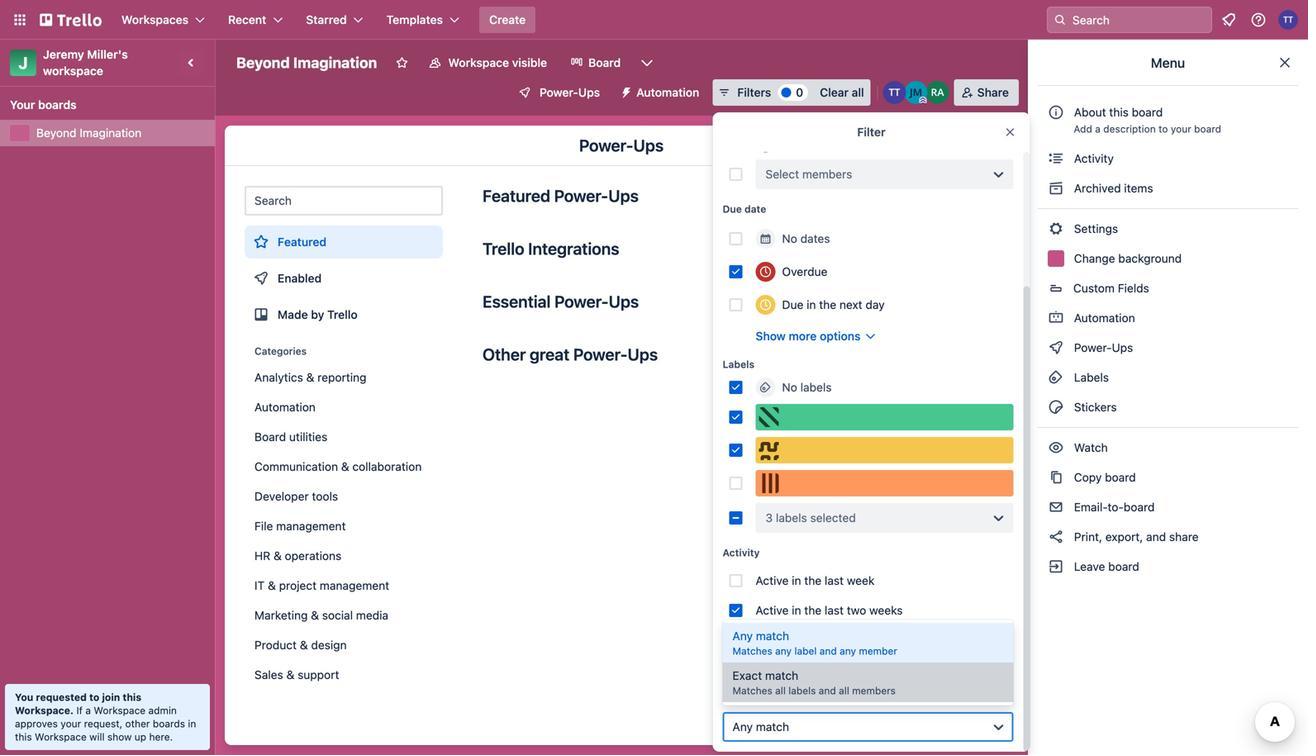 Task type: describe. For each thing, give the bounding box(es) containing it.
to inside about this board add a description to your board
[[1159, 123, 1168, 135]]

any for any match
[[733, 720, 753, 734]]

workspace inside workspace visible button
[[448, 56, 509, 69]]

board for board
[[588, 56, 621, 69]]

share
[[977, 86, 1009, 99]]

workspace navigation collapse icon image
[[180, 51, 203, 74]]

starred button
[[296, 7, 373, 33]]

week
[[847, 574, 875, 588]]

no for no labels
[[782, 381, 797, 394]]

categories
[[255, 345, 307, 357]]

1 vertical spatial beyond
[[36, 126, 76, 140]]

sm image for leave board
[[1048, 559, 1064, 575]]

Search field
[[1067, 7, 1211, 32]]

it
[[255, 579, 265, 593]]

sm image for email-to-board
[[1048, 499, 1064, 516]]

and for any match
[[820, 645, 837, 657]]

collaboration
[[352, 460, 422, 474]]

terry turtle (terryturtle) image
[[883, 81, 906, 104]]

file
[[255, 519, 273, 533]]

ruby anderson (rubyanderson7) image
[[926, 81, 949, 104]]

great
[[530, 345, 570, 364]]

& for collaboration
[[341, 460, 349, 474]]

power- inside button
[[540, 86, 578, 99]]

other
[[483, 345, 526, 364]]

support
[[298, 668, 339, 682]]

power- up featured power-ups
[[579, 136, 633, 155]]

featured for featured power-ups
[[483, 186, 550, 205]]

join
[[102, 692, 120, 703]]

customize views image
[[639, 55, 655, 71]]

social
[[322, 609, 353, 622]]

sm image for labels
[[1048, 369, 1064, 386]]

file management link
[[245, 513, 443, 540]]

marketing
[[255, 609, 308, 622]]

workspace visible button
[[418, 50, 557, 76]]

1 vertical spatial four
[[898, 663, 919, 677]]

this member is an admin of this board. image
[[919, 97, 927, 104]]

labels inside labels link
[[1071, 371, 1109, 384]]

select
[[766, 167, 799, 181]]

and for exact match
[[819, 685, 836, 697]]

1 horizontal spatial all
[[839, 685, 849, 697]]

date
[[745, 203, 766, 215]]

2 vertical spatial power-ups
[[1071, 341, 1136, 355]]

0 vertical spatial automation link
[[1038, 305, 1298, 331]]

export,
[[1105, 530, 1143, 544]]

enabled link
[[245, 262, 443, 295]]

& for project
[[268, 579, 276, 593]]

active for active in the last two weeks
[[756, 604, 789, 617]]

Search text field
[[245, 186, 443, 216]]

Board name text field
[[228, 50, 385, 76]]

2 any from the left
[[840, 645, 856, 657]]

last for week
[[825, 574, 844, 588]]

featured for featured
[[278, 235, 326, 249]]

recent
[[228, 13, 266, 26]]

boards inside your boards with 1 items element
[[38, 98, 77, 112]]

all inside button
[[852, 86, 864, 99]]

active for active in the last four weeks
[[756, 633, 789, 647]]

1 horizontal spatial workspace
[[94, 705, 146, 716]]

marketing & social media link
[[245, 602, 443, 629]]

analytics
[[255, 371, 303, 384]]

last for two
[[825, 604, 844, 617]]

board utilities link
[[245, 424, 443, 450]]

a inside if a workspace admin approves your request, other boards in this workspace will show up here.
[[85, 705, 91, 716]]

& for support
[[286, 668, 294, 682]]

developer
[[255, 490, 309, 503]]

label
[[795, 645, 817, 657]]

you requested to join this workspace.
[[15, 692, 141, 716]]

this inside you requested to join this workspace.
[[123, 692, 141, 703]]

operations
[[285, 549, 342, 563]]

watch link
[[1038, 435, 1298, 461]]

labels inside 'exact match matches all labels and all members'
[[789, 685, 816, 697]]

color: yellow, title: none element
[[756, 437, 1014, 464]]

copy board link
[[1038, 464, 1298, 491]]

sales
[[255, 668, 283, 682]]

the for two
[[804, 604, 822, 617]]

0 horizontal spatial automation link
[[245, 394, 443, 421]]

0 horizontal spatial all
[[775, 685, 786, 697]]

no labels
[[782, 381, 832, 394]]

matches for exact
[[733, 685, 772, 697]]

exact match matches all labels and all members
[[733, 669, 896, 697]]

share
[[1169, 530, 1199, 544]]

any match
[[733, 720, 789, 734]]

member
[[859, 645, 897, 657]]

0 vertical spatial activity
[[1071, 152, 1114, 165]]

close popover image
[[1004, 126, 1017, 139]]

marketing & social media
[[255, 609, 388, 622]]

imagination inside text box
[[293, 54, 377, 71]]

0 horizontal spatial labels
[[723, 359, 755, 370]]

board up print, export, and share
[[1124, 500, 1155, 514]]

analytics & reporting
[[255, 371, 367, 384]]

automation inside button
[[636, 86, 699, 99]]

j
[[18, 53, 28, 72]]

power- right great
[[573, 345, 628, 364]]

power-ups button
[[506, 79, 610, 106]]

in right activity
[[843, 663, 852, 677]]

in inside if a workspace admin approves your request, other boards in this workspace will show up here.
[[188, 718, 196, 730]]

power- down integrations
[[554, 292, 609, 311]]

clear all
[[820, 86, 864, 99]]

1 vertical spatial activity
[[723, 547, 760, 559]]

3
[[766, 511, 773, 525]]

labels for no
[[800, 381, 832, 394]]

matches for any
[[733, 645, 772, 657]]

to-
[[1108, 500, 1124, 514]]

clear all button
[[813, 79, 871, 106]]

it & project management
[[255, 579, 389, 593]]

starred
[[306, 13, 347, 26]]

add
[[1074, 123, 1092, 135]]

match for any match
[[756, 629, 789, 643]]

board up to-
[[1105, 471, 1136, 484]]

due for due in the next day
[[782, 298, 804, 312]]

power-ups inside button
[[540, 86, 600, 99]]

in for active in the last four weeks
[[792, 633, 801, 647]]

templates button
[[377, 7, 469, 33]]

match for exact match
[[765, 669, 798, 683]]

featured link
[[245, 226, 443, 259]]

0 vertical spatial trello
[[483, 239, 524, 258]]

product & design link
[[245, 632, 443, 659]]

essential power-ups
[[483, 292, 639, 311]]

developer tools
[[255, 490, 338, 503]]

the down member
[[855, 663, 872, 677]]

1 horizontal spatial terry turtle (terryturtle) image
[[1278, 10, 1298, 30]]

essential
[[483, 292, 551, 311]]

exact
[[733, 669, 762, 683]]

1 any from the left
[[775, 645, 792, 657]]

made by trello link
[[245, 298, 443, 331]]

menu
[[1151, 55, 1185, 71]]

email-
[[1074, 500, 1108, 514]]

email-to-board
[[1071, 500, 1155, 514]]

& for design
[[300, 638, 308, 652]]

sm image for activity
[[1048, 150, 1064, 167]]

the for four
[[804, 633, 822, 647]]

project
[[279, 579, 317, 593]]

1 vertical spatial management
[[320, 579, 389, 593]]

fields
[[1118, 281, 1149, 295]]

0 horizontal spatial workspace
[[35, 731, 87, 743]]

tools
[[312, 490, 338, 503]]

due date
[[723, 203, 766, 215]]

here.
[[149, 731, 173, 743]]

0 horizontal spatial imagination
[[80, 126, 141, 140]]

activity link
[[1038, 145, 1298, 172]]

show
[[107, 731, 132, 743]]

1 vertical spatial power-ups
[[579, 136, 664, 155]]

sm image for archived items
[[1048, 180, 1064, 197]]

sm image for power-ups
[[1048, 340, 1064, 356]]

sales & support
[[255, 668, 339, 682]]

change background link
[[1038, 245, 1298, 272]]

power-ups link
[[1038, 335, 1298, 361]]

members inside 'exact match matches all labels and all members'
[[852, 685, 896, 697]]

copy board
[[1071, 471, 1136, 484]]

your boards with 1 items element
[[10, 95, 197, 115]]

print, export, and share link
[[1038, 524, 1298, 550]]

board utilities
[[255, 430, 327, 444]]

& for social
[[311, 609, 319, 622]]

active in the last week
[[756, 574, 875, 588]]

in for active in the last two weeks
[[792, 604, 801, 617]]

0 vertical spatial members
[[802, 167, 852, 181]]

utilities
[[289, 430, 327, 444]]

beyond inside text box
[[236, 54, 290, 71]]



Task type: vqa. For each thing, say whether or not it's contained in the screenshot.
bottom Create from template… image
no



Task type: locate. For each thing, give the bounding box(es) containing it.
0 vertical spatial sm image
[[613, 79, 636, 102]]

1 no from the top
[[782, 232, 797, 245]]

0 horizontal spatial featured
[[278, 235, 326, 249]]

power- down visible
[[540, 86, 578, 99]]

1 horizontal spatial featured
[[483, 186, 550, 205]]

1 vertical spatial your
[[61, 718, 81, 730]]

1 vertical spatial weeks
[[871, 633, 905, 647]]

0 vertical spatial imagination
[[293, 54, 377, 71]]

1 vertical spatial any
[[733, 720, 753, 734]]

workspaces button
[[112, 7, 215, 33]]

automation link down analytics & reporting link
[[245, 394, 443, 421]]

board down export,
[[1108, 560, 1139, 573]]

3 sm image from the top
[[1048, 221, 1064, 237]]

1 any from the top
[[733, 629, 753, 643]]

workspaces
[[121, 13, 188, 26]]

automation link down custom fields button
[[1038, 305, 1298, 331]]

1 vertical spatial labels
[[776, 511, 807, 525]]

no down more
[[782, 381, 797, 394]]

communication
[[255, 460, 338, 474]]

search image
[[1054, 13, 1067, 26]]

other
[[125, 718, 150, 730]]

other great power-ups
[[483, 345, 658, 364]]

any for any match matches any label and any member
[[733, 629, 753, 643]]

description
[[1103, 123, 1156, 135]]

made by trello
[[278, 308, 358, 321]]

boards inside if a workspace admin approves your request, other boards in this workspace will show up here.
[[153, 718, 185, 730]]

1 horizontal spatial to
[[1159, 123, 1168, 135]]

sm image inside power-ups link
[[1048, 340, 1064, 356]]

sm image for automation
[[1048, 310, 1064, 326]]

5 sm image from the top
[[1048, 340, 1064, 356]]

board for board utilities
[[255, 430, 286, 444]]

labels for 3
[[776, 511, 807, 525]]

product
[[255, 638, 297, 652]]

background
[[1118, 252, 1182, 265]]

1 horizontal spatial labels
[[1071, 371, 1109, 384]]

automation up board utilities
[[255, 400, 316, 414]]

workspace left visible
[[448, 56, 509, 69]]

no left dates
[[782, 232, 797, 245]]

custom fields
[[1073, 281, 1149, 295]]

0 horizontal spatial beyond imagination
[[36, 126, 141, 140]]

1 vertical spatial sm image
[[1048, 369, 1064, 386]]

board left utilities
[[255, 430, 286, 444]]

to
[[1159, 123, 1168, 135], [89, 692, 99, 703]]

last
[[825, 574, 844, 588], [825, 604, 844, 617], [825, 633, 844, 647], [875, 663, 894, 677]]

1 sm image from the top
[[1048, 150, 1064, 167]]

matches up exact
[[733, 645, 772, 657]]

2 horizontal spatial automation
[[1071, 311, 1135, 325]]

1 horizontal spatial imagination
[[293, 54, 377, 71]]

featured up enabled
[[278, 235, 326, 249]]

jeremy
[[43, 48, 84, 61]]

1 vertical spatial board
[[255, 430, 286, 444]]

& left social
[[311, 609, 319, 622]]

1 vertical spatial beyond imagination
[[36, 126, 141, 140]]

will
[[89, 731, 105, 743]]

reporting
[[317, 371, 367, 384]]

analytics & reporting link
[[245, 364, 443, 391]]

9 sm image from the top
[[1048, 529, 1064, 545]]

and up activity
[[820, 645, 837, 657]]

2 horizontal spatial this
[[1109, 105, 1129, 119]]

activity
[[1071, 152, 1114, 165], [723, 547, 760, 559]]

templates
[[386, 13, 443, 26]]

to inside you requested to join this workspace.
[[89, 692, 99, 703]]

0
[[796, 86, 803, 99]]

1 vertical spatial boards
[[153, 718, 185, 730]]

in down 'active in the last week'
[[792, 604, 801, 617]]

power- up integrations
[[554, 186, 608, 205]]

1 vertical spatial trello
[[327, 308, 358, 321]]

hr & operations link
[[245, 543, 443, 569]]

recent button
[[218, 7, 293, 33]]

in for due in the next day
[[807, 298, 816, 312]]

1 vertical spatial this
[[123, 692, 141, 703]]

active in the last four weeks
[[756, 633, 905, 647]]

clear
[[820, 86, 849, 99]]

power-ups down board link
[[540, 86, 600, 99]]

0 vertical spatial beyond
[[236, 54, 290, 71]]

2 sm image from the top
[[1048, 180, 1064, 197]]

active for active in the last week
[[756, 574, 789, 588]]

3 active from the top
[[756, 633, 789, 647]]

0 vertical spatial automation
[[636, 86, 699, 99]]

beyond
[[236, 54, 290, 71], [36, 126, 76, 140]]

change background
[[1071, 252, 1182, 265]]

back to home image
[[40, 7, 102, 33]]

1 vertical spatial workspace
[[94, 705, 146, 716]]

in right other on the bottom left of the page
[[188, 718, 196, 730]]

sm image inside stickers link
[[1048, 399, 1064, 416]]

in up active in the last two weeks
[[792, 574, 801, 588]]

the for day
[[819, 298, 836, 312]]

activity
[[801, 663, 839, 677]]

and
[[1146, 530, 1166, 544], [820, 645, 837, 657], [819, 685, 836, 697]]

&
[[306, 371, 314, 384], [341, 460, 349, 474], [274, 549, 282, 563], [268, 579, 276, 593], [311, 609, 319, 622], [300, 638, 308, 652], [286, 668, 294, 682]]

sm image inside print, export, and share link
[[1048, 529, 1064, 545]]

automation down custom fields
[[1071, 311, 1135, 325]]

0 vertical spatial active
[[756, 574, 789, 588]]

1 vertical spatial terry turtle (terryturtle) image
[[756, 133, 776, 153]]

the left next
[[819, 298, 836, 312]]

2 vertical spatial this
[[15, 731, 32, 743]]

design
[[311, 638, 347, 652]]

sm image inside leave board link
[[1048, 559, 1064, 575]]

trello up essential
[[483, 239, 524, 258]]

1 vertical spatial matches
[[733, 685, 772, 697]]

the up activity
[[804, 633, 822, 647]]

0 notifications image
[[1219, 10, 1239, 30]]

and inside any match matches any label and any member
[[820, 645, 837, 657]]

sm image inside watch 'link'
[[1048, 440, 1064, 456]]

1 vertical spatial imagination
[[80, 126, 141, 140]]

power-ups down custom fields
[[1071, 341, 1136, 355]]

automation button
[[613, 79, 709, 106]]

0 vertical spatial no
[[782, 232, 797, 245]]

1 vertical spatial members
[[852, 685, 896, 697]]

show
[[756, 329, 786, 343]]

match down label
[[765, 669, 798, 683]]

2 vertical spatial automation
[[255, 400, 316, 414]]

any
[[733, 629, 753, 643], [733, 720, 753, 734]]

1 vertical spatial automation link
[[245, 394, 443, 421]]

a inside about this board add a description to your board
[[1095, 123, 1101, 135]]

1 active from the top
[[756, 574, 789, 588]]

leave board
[[1071, 560, 1139, 573]]

0 vertical spatial match
[[756, 629, 789, 643]]

no
[[782, 232, 797, 245], [782, 381, 797, 394]]

active up "without"
[[756, 633, 789, 647]]

1 horizontal spatial any
[[840, 645, 856, 657]]

about
[[1074, 105, 1106, 119]]

jeremy miller (jeremymiller198) image
[[905, 81, 928, 104]]

media
[[356, 609, 388, 622]]

members down without activity in the last four weeks
[[852, 685, 896, 697]]

ups inside power-ups link
[[1112, 341, 1133, 355]]

any up exact
[[733, 629, 753, 643]]

& for operations
[[274, 549, 282, 563]]

last down active in the last two weeks
[[825, 633, 844, 647]]

labels down show more options 'button'
[[800, 381, 832, 394]]

0 vertical spatial labels
[[800, 381, 832, 394]]

a right add
[[1095, 123, 1101, 135]]

your down if
[[61, 718, 81, 730]]

0 horizontal spatial to
[[89, 692, 99, 703]]

& right hr
[[274, 549, 282, 563]]

active down 3
[[756, 574, 789, 588]]

sm image inside 'copy board' link
[[1048, 469, 1064, 486]]

management
[[276, 519, 346, 533], [320, 579, 389, 593]]

in up "without"
[[792, 633, 801, 647]]

1 vertical spatial a
[[85, 705, 91, 716]]

featured power-ups
[[483, 186, 639, 205]]

boards down admin
[[153, 718, 185, 730]]

automation down customize views image
[[636, 86, 699, 99]]

workspace
[[448, 56, 509, 69], [94, 705, 146, 716], [35, 731, 87, 743]]

4 sm image from the top
[[1048, 310, 1064, 326]]

power-
[[540, 86, 578, 99], [579, 136, 633, 155], [554, 186, 608, 205], [554, 292, 609, 311], [1074, 341, 1112, 355], [573, 345, 628, 364]]

all right clear
[[852, 86, 864, 99]]

sm image for watch
[[1048, 440, 1064, 456]]

0 vertical spatial your
[[1171, 123, 1191, 135]]

beyond imagination inside text box
[[236, 54, 377, 71]]

visible
[[512, 56, 547, 69]]

last left two
[[825, 604, 844, 617]]

communication & collaboration
[[255, 460, 422, 474]]

a
[[1095, 123, 1101, 135], [85, 705, 91, 716]]

& down board utilities link
[[341, 460, 349, 474]]

10 sm image from the top
[[1048, 559, 1064, 575]]

this inside about this board add a description to your board
[[1109, 105, 1129, 119]]

2 active from the top
[[756, 604, 789, 617]]

due
[[723, 203, 742, 215], [782, 298, 804, 312]]

if
[[76, 705, 83, 716]]

last down member
[[875, 663, 894, 677]]

management down hr & operations link
[[320, 579, 389, 593]]

last left week
[[825, 574, 844, 588]]

beyond down the "recent" dropdown button on the left of page
[[236, 54, 290, 71]]

sm image inside email-to-board link
[[1048, 499, 1064, 516]]

0 vertical spatial power-ups
[[540, 86, 600, 99]]

workspace.
[[15, 705, 74, 716]]

overdue
[[782, 265, 828, 278]]

power-ups down the automation button
[[579, 136, 664, 155]]

activity up archived
[[1071, 152, 1114, 165]]

matches down exact
[[733, 685, 772, 697]]

without activity in the last four weeks
[[756, 663, 956, 677]]

items
[[1124, 181, 1153, 195]]

0 horizontal spatial activity
[[723, 547, 760, 559]]

and left share
[[1146, 530, 1166, 544]]

any down exact
[[733, 720, 753, 734]]

active down 'active in the last week'
[[756, 604, 789, 617]]

in up show more options
[[807, 298, 816, 312]]

any up without activity in the last four weeks
[[840, 645, 856, 657]]

match inside any match matches any label and any member
[[756, 629, 789, 643]]

0 horizontal spatial your
[[61, 718, 81, 730]]

active
[[756, 574, 789, 588], [756, 604, 789, 617], [756, 633, 789, 647]]

sm image for stickers
[[1048, 399, 1064, 416]]

& for reporting
[[306, 371, 314, 384]]

hr
[[255, 549, 270, 563]]

0 vertical spatial weeks
[[869, 604, 903, 617]]

this
[[1109, 105, 1129, 119], [123, 692, 141, 703], [15, 731, 32, 743]]

0 vertical spatial terry turtle (terryturtle) image
[[1278, 10, 1298, 30]]

0 horizontal spatial four
[[847, 633, 868, 647]]

& left design
[[300, 638, 308, 652]]

color: orange, title: none element
[[756, 470, 1014, 497]]

to left join
[[89, 692, 99, 703]]

1 horizontal spatial board
[[588, 56, 621, 69]]

archived
[[1074, 181, 1121, 195]]

1 vertical spatial no
[[782, 381, 797, 394]]

this right join
[[123, 692, 141, 703]]

your inside about this board add a description to your board
[[1171, 123, 1191, 135]]

workspace down join
[[94, 705, 146, 716]]

0 vertical spatial featured
[[483, 186, 550, 205]]

2 matches from the top
[[733, 685, 772, 697]]

last for four
[[825, 633, 844, 647]]

board
[[588, 56, 621, 69], [255, 430, 286, 444]]

& right analytics
[[306, 371, 314, 384]]

sales & support link
[[245, 662, 443, 688]]

board up description
[[1132, 105, 1163, 119]]

board inside board utilities link
[[255, 430, 286, 444]]

0 vertical spatial any
[[733, 629, 753, 643]]

star or unstar board image
[[395, 56, 409, 69]]

terry turtle (terryturtle) image up select
[[756, 133, 776, 153]]

terry turtle (terryturtle) image right 'open information menu' image
[[1278, 10, 1298, 30]]

stickers link
[[1038, 394, 1298, 421]]

match inside 'exact match matches all labels and all members'
[[765, 669, 798, 683]]

options
[[820, 329, 861, 343]]

due left the date in the right of the page
[[723, 203, 742, 215]]

sm image for settings
[[1048, 221, 1064, 237]]

0 vertical spatial board
[[588, 56, 621, 69]]

workspace down approves
[[35, 731, 87, 743]]

8 sm image from the top
[[1048, 499, 1064, 516]]

2 horizontal spatial all
[[852, 86, 864, 99]]

& right sales
[[286, 668, 294, 682]]

weeks
[[869, 604, 903, 617], [871, 633, 905, 647], [922, 663, 956, 677]]

2 no from the top
[[782, 381, 797, 394]]

imagination down your boards with 1 items element
[[80, 126, 141, 140]]

activity up 'active in the last week'
[[723, 547, 760, 559]]

terry turtle (terryturtle) image
[[1278, 10, 1298, 30], [756, 133, 776, 153]]

your inside if a workspace admin approves your request, other boards in this workspace will show up here.
[[61, 718, 81, 730]]

1 horizontal spatial boards
[[153, 718, 185, 730]]

1 horizontal spatial four
[[898, 663, 919, 677]]

0 horizontal spatial a
[[85, 705, 91, 716]]

featured
[[483, 186, 550, 205], [278, 235, 326, 249]]

power-ups
[[540, 86, 600, 99], [579, 136, 664, 155], [1071, 341, 1136, 355]]

0 vertical spatial boards
[[38, 98, 77, 112]]

labels
[[800, 381, 832, 394], [776, 511, 807, 525], [789, 685, 816, 697]]

2 vertical spatial and
[[819, 685, 836, 697]]

product & design
[[255, 638, 347, 652]]

made
[[278, 308, 308, 321]]

0 horizontal spatial this
[[15, 731, 32, 743]]

0 horizontal spatial board
[[255, 430, 286, 444]]

0 vertical spatial matches
[[733, 645, 772, 657]]

beyond imagination
[[236, 54, 377, 71], [36, 126, 141, 140]]

your up activity link
[[1171, 123, 1191, 135]]

primary element
[[0, 0, 1308, 40]]

any match matches any label and any member
[[733, 629, 897, 657]]

0 horizontal spatial automation
[[255, 400, 316, 414]]

and down activity
[[819, 685, 836, 697]]

& right it
[[268, 579, 276, 593]]

leave
[[1074, 560, 1105, 573]]

sm image for print, export, and share
[[1048, 529, 1064, 545]]

sm image inside archived items link
[[1048, 180, 1064, 197]]

6 sm image from the top
[[1048, 399, 1064, 416]]

2 vertical spatial weeks
[[922, 663, 956, 677]]

matches inside 'exact match matches all labels and all members'
[[733, 685, 772, 697]]

due for due date
[[723, 203, 742, 215]]

2 vertical spatial active
[[756, 633, 789, 647]]

request,
[[84, 718, 122, 730]]

board inside board link
[[588, 56, 621, 69]]

0 vertical spatial a
[[1095, 123, 1101, 135]]

1 vertical spatial automation
[[1071, 311, 1135, 325]]

up
[[134, 731, 146, 743]]

beyond down 'your boards'
[[36, 126, 76, 140]]

beyond imagination down your boards with 1 items element
[[36, 126, 141, 140]]

select members
[[766, 167, 852, 181]]

labels down activity
[[789, 685, 816, 697]]

1 horizontal spatial automation
[[636, 86, 699, 99]]

0 vertical spatial four
[[847, 633, 868, 647]]

all down without activity in the last four weeks
[[839, 685, 849, 697]]

the for week
[[804, 574, 822, 588]]

1 horizontal spatial automation link
[[1038, 305, 1298, 331]]

2 vertical spatial match
[[756, 720, 789, 734]]

sm image for copy board
[[1048, 469, 1064, 486]]

1 horizontal spatial trello
[[483, 239, 524, 258]]

0 vertical spatial due
[[723, 203, 742, 215]]

share button
[[954, 79, 1019, 106]]

weeks for active in the last four weeks
[[871, 633, 905, 647]]

members right select
[[802, 167, 852, 181]]

match up "without"
[[756, 629, 789, 643]]

open information menu image
[[1250, 12, 1267, 28]]

in for active in the last week
[[792, 574, 801, 588]]

jeremy miller's workspace
[[43, 48, 131, 78]]

you
[[15, 692, 33, 703]]

board left customize views image
[[588, 56, 621, 69]]

2 vertical spatial labels
[[789, 685, 816, 697]]

settings link
[[1038, 216, 1298, 242]]

trello inside made by trello 'link'
[[327, 308, 358, 321]]

0 horizontal spatial terry turtle (terryturtle) image
[[756, 133, 776, 153]]

beyond imagination down starred
[[236, 54, 377, 71]]

this inside if a workspace admin approves your request, other boards in this workspace will show up here.
[[15, 731, 32, 743]]

power- up stickers
[[1074, 341, 1112, 355]]

archived items
[[1071, 181, 1153, 195]]

sm image inside the automation button
[[613, 79, 636, 102]]

0 vertical spatial beyond imagination
[[236, 54, 377, 71]]

0 vertical spatial management
[[276, 519, 346, 533]]

0 vertical spatial to
[[1159, 123, 1168, 135]]

the down 'active in the last week'
[[804, 604, 822, 617]]

no for no dates
[[782, 232, 797, 245]]

color: green, title: none element
[[756, 404, 1014, 431]]

1 horizontal spatial this
[[123, 692, 141, 703]]

if a workspace admin approves your request, other boards in this workspace will show up here.
[[15, 705, 196, 743]]

match down exact
[[756, 720, 789, 734]]

1 horizontal spatial a
[[1095, 123, 1101, 135]]

1 matches from the top
[[733, 645, 772, 657]]

7 sm image from the top
[[1048, 440, 1064, 456]]

weeks for active in the last two weeks
[[869, 604, 903, 617]]

this down approves
[[15, 731, 32, 743]]

watch
[[1071, 441, 1111, 454]]

matches inside any match matches any label and any member
[[733, 645, 772, 657]]

any inside any match matches any label and any member
[[733, 629, 753, 643]]

1 vertical spatial and
[[820, 645, 837, 657]]

sm image inside activity link
[[1048, 150, 1064, 167]]

all down "without"
[[775, 685, 786, 697]]

2 any from the top
[[733, 720, 753, 734]]

sm image inside labels link
[[1048, 369, 1064, 386]]

due up more
[[782, 298, 804, 312]]

sm image
[[613, 79, 636, 102], [1048, 369, 1064, 386], [1048, 469, 1064, 486]]

and inside 'exact match matches all labels and all members'
[[819, 685, 836, 697]]

a right if
[[85, 705, 91, 716]]

ups inside the power-ups button
[[578, 86, 600, 99]]

labels right 3
[[776, 511, 807, 525]]

by
[[311, 308, 324, 321]]

2 vertical spatial workspace
[[35, 731, 87, 743]]

to up activity link
[[1159, 123, 1168, 135]]

1 horizontal spatial your
[[1171, 123, 1191, 135]]

0 vertical spatial and
[[1146, 530, 1166, 544]]

0 horizontal spatial boards
[[38, 98, 77, 112]]

1 vertical spatial active
[[756, 604, 789, 617]]

trello right the by
[[327, 308, 358, 321]]

featured up trello integrations in the left of the page
[[483, 186, 550, 205]]

hr & operations
[[255, 549, 342, 563]]

developer tools link
[[245, 483, 443, 510]]

boards
[[38, 98, 77, 112], [153, 718, 185, 730]]

management up operations
[[276, 519, 346, 533]]

labels link
[[1038, 364, 1298, 391]]

any up "without"
[[775, 645, 792, 657]]

sm image
[[1048, 150, 1064, 167], [1048, 180, 1064, 197], [1048, 221, 1064, 237], [1048, 310, 1064, 326], [1048, 340, 1064, 356], [1048, 399, 1064, 416], [1048, 440, 1064, 456], [1048, 499, 1064, 516], [1048, 529, 1064, 545], [1048, 559, 1064, 575]]

board up activity link
[[1194, 123, 1221, 135]]

power- inside power-ups link
[[1074, 341, 1112, 355]]

create
[[489, 13, 526, 26]]

this up description
[[1109, 105, 1129, 119]]

trello integrations
[[483, 239, 619, 258]]

the up active in the last two weeks
[[804, 574, 822, 588]]

sm image inside settings link
[[1048, 221, 1064, 237]]

0 vertical spatial workspace
[[448, 56, 509, 69]]

boards right the your
[[38, 98, 77, 112]]

selected
[[810, 511, 856, 525]]

1 vertical spatial featured
[[278, 235, 326, 249]]

imagination down starred popup button on the left top of the page
[[293, 54, 377, 71]]

0 horizontal spatial trello
[[327, 308, 358, 321]]



